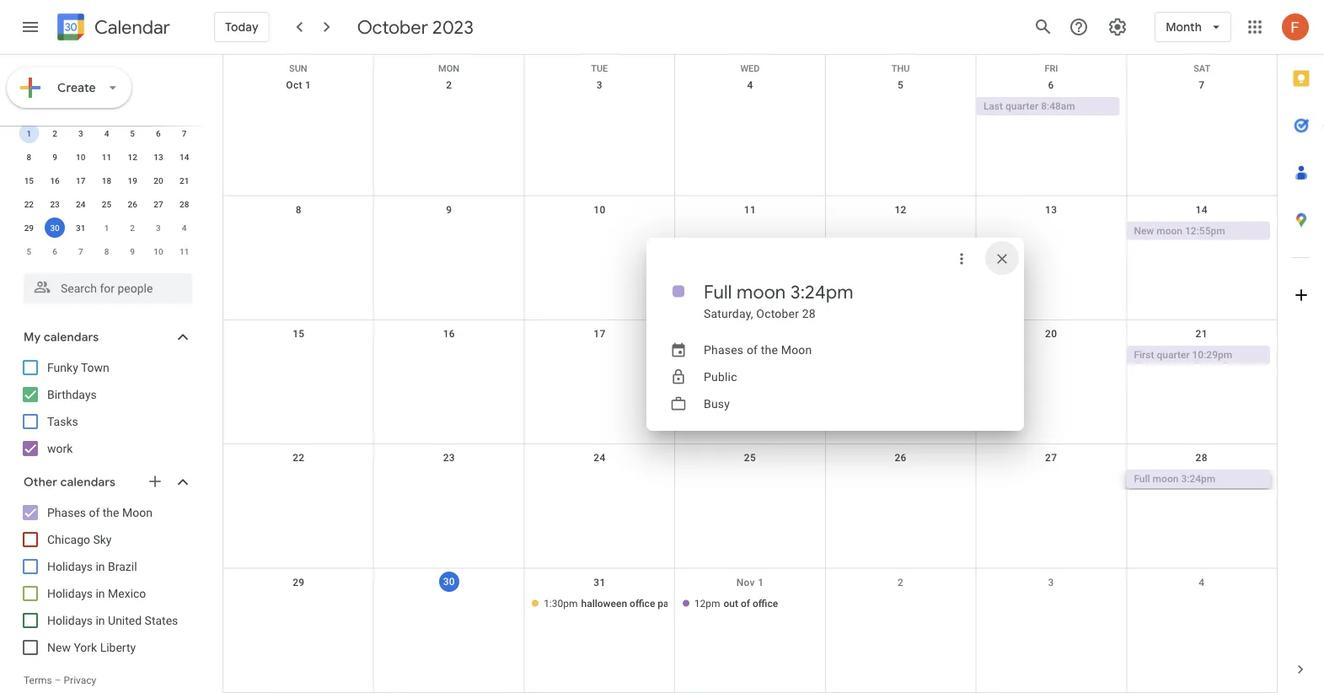 Task type: vqa. For each thing, say whether or not it's contained in the screenshot.


Task type: describe. For each thing, give the bounding box(es) containing it.
last quarter 8:48am
[[984, 100, 1076, 112]]

sky
[[93, 532, 112, 546]]

10 inside grid
[[594, 204, 606, 215]]

public
[[704, 370, 738, 384]]

30 for 1
[[50, 223, 60, 233]]

13 inside grid
[[1045, 204, 1057, 215]]

october 2023
[[357, 15, 474, 39]]

other
[[24, 475, 57, 490]]

new moon 12:55pm
[[1134, 225, 1226, 236]]

oct
[[286, 79, 303, 91]]

phases inside other calendars list
[[47, 505, 86, 519]]

20 inside grid
[[1045, 328, 1057, 340]]

my
[[24, 330, 41, 345]]

united
[[108, 613, 142, 627]]

27 inside row group
[[154, 199, 163, 209]]

21 inside row group
[[180, 175, 189, 185]]

29 for 1
[[24, 223, 34, 233]]

2023
[[433, 15, 474, 39]]

11 element
[[97, 147, 117, 167]]

today button
[[214, 7, 270, 47]]

0 vertical spatial the
[[761, 343, 778, 357]]

3:24pm for full moon 3:24pm saturday, october 28
[[791, 280, 854, 304]]

terms link
[[24, 675, 52, 686]]

28 inside row group
[[180, 199, 189, 209]]

states
[[145, 613, 178, 627]]

chicago
[[47, 532, 90, 546]]

23 element
[[45, 194, 65, 214]]

sat
[[1194, 63, 1211, 74]]

0 vertical spatial 9
[[52, 152, 57, 162]]

moon inside full moon 3:24pm saturday, october 28
[[737, 280, 786, 304]]

funky
[[47, 360, 78, 374]]

full moon 3:24pm
[[1134, 473, 1216, 485]]

moon for 26
[[1153, 473, 1179, 485]]

30, today element
[[45, 218, 65, 238]]

full moon 3:24pm saturday, october 28
[[704, 280, 854, 320]]

nov
[[737, 576, 755, 588]]

19
[[128, 175, 137, 185]]

brazil
[[108, 559, 137, 573]]

october inside full moon 3:24pm saturday, october 28
[[757, 306, 799, 320]]

quarter for 10:29pm
[[1157, 349, 1190, 361]]

20 element
[[148, 170, 169, 191]]

10:29pm
[[1193, 349, 1233, 361]]

out
[[724, 597, 739, 609]]

0 vertical spatial phases of the moon
[[704, 343, 812, 357]]

terms
[[24, 675, 52, 686]]

saturday,
[[704, 306, 753, 320]]

28 element
[[174, 194, 194, 214]]

22 element
[[19, 194, 39, 214]]

2 office from the left
[[753, 597, 778, 609]]

first
[[1134, 349, 1155, 361]]

1:30pm halloween office party
[[544, 597, 681, 609]]

1 horizontal spatial 5
[[130, 128, 135, 138]]

november 6 element
[[45, 241, 65, 261]]

november 8 element
[[97, 241, 117, 261]]

1 right oct
[[305, 79, 311, 91]]

2 horizontal spatial 7
[[1199, 79, 1205, 91]]

1 vertical spatial 15
[[293, 328, 305, 340]]

2 vertical spatial 6
[[52, 246, 57, 256]]

holidays in united states
[[47, 613, 178, 627]]

town
[[81, 360, 109, 374]]

12:55pm
[[1185, 225, 1226, 236]]

in for united
[[96, 613, 105, 627]]

party
[[658, 597, 681, 609]]

15 element
[[19, 170, 39, 191]]

month
[[1166, 19, 1202, 35]]

new moon 12:55pm button
[[1127, 221, 1271, 240]]

1 vertical spatial 7
[[182, 128, 187, 138]]

tue
[[591, 63, 608, 74]]

moon for 12
[[1157, 225, 1183, 236]]

16 inside grid
[[443, 328, 455, 340]]

10 element
[[71, 147, 91, 167]]

november 1 element
[[97, 218, 117, 238]]

1 office from the left
[[630, 597, 655, 609]]

row containing 29
[[16, 216, 197, 239]]

29 for nov 1
[[293, 576, 305, 588]]

first quarter 10:29pm
[[1134, 349, 1233, 361]]

november 5 element
[[19, 241, 39, 261]]

funky town
[[47, 360, 109, 374]]

in for mexico
[[96, 586, 105, 600]]

of inside row
[[741, 597, 750, 609]]

row containing 5
[[16, 239, 197, 263]]

19 element
[[122, 170, 143, 191]]

11 for november 11 element
[[180, 246, 189, 256]]

31 for 1
[[76, 223, 86, 233]]

november 3 element
[[148, 218, 169, 238]]

12pm out of office
[[695, 597, 778, 609]]

1 horizontal spatial 21
[[1196, 328, 1208, 340]]

new for new moon 12:55pm
[[1134, 225, 1154, 236]]

8:48am
[[1041, 100, 1076, 112]]

6 inside grid
[[1048, 79, 1054, 91]]

birthdays
[[47, 387, 97, 401]]

busy
[[704, 397, 730, 411]]

30 cell
[[42, 216, 68, 239]]

liberty
[[100, 640, 136, 654]]

my calendars
[[24, 330, 99, 345]]

23 inside 'element'
[[50, 199, 60, 209]]

privacy link
[[64, 675, 96, 686]]

25 inside row group
[[102, 199, 111, 209]]

30 for nov 1
[[443, 576, 455, 588]]

1:30pm
[[544, 597, 578, 609]]

new for new york liberty
[[47, 640, 71, 654]]

14 element
[[174, 147, 194, 167]]

calendars for my calendars
[[44, 330, 99, 345]]

1 vertical spatial 6
[[156, 128, 161, 138]]

2 horizontal spatial 8
[[296, 204, 302, 215]]

november 2 element
[[122, 218, 143, 238]]

18
[[102, 175, 111, 185]]

5 inside grid
[[898, 79, 904, 91]]

1 down 25 element
[[104, 223, 109, 233]]

my calendars list
[[3, 354, 209, 462]]

full moon 3:24pm heading
[[704, 280, 854, 304]]

chicago sky
[[47, 532, 112, 546]]

create
[[57, 80, 96, 95]]

other calendars list
[[3, 499, 209, 661]]

full for full moon 3:24pm saturday, october 28
[[704, 280, 732, 304]]

holidays for holidays in brazil
[[47, 559, 93, 573]]

my calendars button
[[3, 324, 209, 351]]

main drawer image
[[20, 17, 40, 37]]

calendars for other calendars
[[60, 475, 116, 490]]

1 horizontal spatial phases
[[704, 343, 744, 357]]

0 horizontal spatial 7
[[78, 246, 83, 256]]

thu
[[892, 63, 910, 74]]

wed
[[741, 63, 760, 74]]

0 vertical spatial moon
[[781, 343, 812, 357]]

fri
[[1045, 63, 1058, 74]]

16 element
[[45, 170, 65, 191]]

14 inside row group
[[180, 152, 189, 162]]

last quarter 8:48am button
[[976, 97, 1120, 116]]

full moon 3:24pm button
[[1127, 470, 1271, 488]]

20 inside row group
[[154, 175, 163, 185]]

november 4 element
[[174, 218, 194, 238]]



Task type: locate. For each thing, give the bounding box(es) containing it.
1 horizontal spatial 22
[[293, 452, 305, 464]]

phases of the moon up public
[[704, 343, 812, 357]]

24 inside row group
[[76, 199, 86, 209]]

1 horizontal spatial 11
[[180, 246, 189, 256]]

30
[[50, 223, 60, 233], [443, 576, 455, 588]]

5 inside 'element'
[[27, 246, 31, 256]]

1 horizontal spatial 16
[[443, 328, 455, 340]]

0 horizontal spatial 29
[[24, 223, 34, 233]]

0 horizontal spatial quarter
[[1006, 100, 1039, 112]]

of inside other calendars list
[[89, 505, 100, 519]]

28 inside grid
[[1196, 452, 1208, 464]]

holidays in brazil
[[47, 559, 137, 573]]

phases of the moon
[[704, 343, 812, 357], [47, 505, 153, 519]]

holidays down holidays in brazil
[[47, 586, 93, 600]]

7 down the sat
[[1199, 79, 1205, 91]]

today
[[225, 19, 259, 35]]

27
[[154, 199, 163, 209], [1045, 452, 1057, 464]]

0 vertical spatial 25
[[102, 199, 111, 209]]

15
[[24, 175, 34, 185], [293, 328, 305, 340]]

0 horizontal spatial 25
[[102, 199, 111, 209]]

1 horizontal spatial 26
[[895, 452, 907, 464]]

sun
[[289, 63, 307, 74]]

1 horizontal spatial 8
[[104, 246, 109, 256]]

full
[[704, 280, 732, 304], [1134, 473, 1151, 485]]

17 element
[[71, 170, 91, 191]]

28
[[180, 199, 189, 209], [802, 306, 816, 320], [1196, 452, 1208, 464]]

29 inside row group
[[24, 223, 34, 233]]

1 inside cell
[[27, 128, 31, 138]]

office left party on the bottom of page
[[630, 597, 655, 609]]

None search field
[[0, 266, 209, 304]]

24 element
[[71, 194, 91, 214]]

26 inside grid
[[895, 452, 907, 464]]

the down full moon 3:24pm saturday, october 28 on the top right of page
[[761, 343, 778, 357]]

1 horizontal spatial 24
[[594, 452, 606, 464]]

phases up public
[[704, 343, 744, 357]]

phases up chicago
[[47, 505, 86, 519]]

1 vertical spatial 20
[[1045, 328, 1057, 340]]

12 element
[[122, 147, 143, 167]]

13
[[154, 152, 163, 162], [1045, 204, 1057, 215]]

add other calendars image
[[147, 473, 164, 490]]

holidays down chicago
[[47, 559, 93, 573]]

29
[[24, 223, 34, 233], [293, 576, 305, 588]]

0 horizontal spatial 28
[[180, 199, 189, 209]]

2 vertical spatial in
[[96, 613, 105, 627]]

1 horizontal spatial 29
[[293, 576, 305, 588]]

26 inside row group
[[128, 199, 137, 209]]

1 vertical spatial quarter
[[1157, 349, 1190, 361]]

new york liberty
[[47, 640, 136, 654]]

first quarter 10:29pm button
[[1127, 346, 1271, 364]]

of right the "out"
[[741, 597, 750, 609]]

5
[[898, 79, 904, 91], [130, 128, 135, 138], [27, 246, 31, 256]]

1 vertical spatial 22
[[293, 452, 305, 464]]

10 inside "element"
[[76, 152, 86, 162]]

1 vertical spatial calendars
[[60, 475, 116, 490]]

28 up november 4 element
[[180, 199, 189, 209]]

0 vertical spatial full
[[704, 280, 732, 304]]

21
[[180, 175, 189, 185], [1196, 328, 1208, 340]]

14 inside grid
[[1196, 204, 1208, 215]]

1 horizontal spatial 27
[[1045, 452, 1057, 464]]

nov 1
[[737, 576, 764, 588]]

25 element
[[97, 194, 117, 214]]

0 vertical spatial 29
[[24, 223, 34, 233]]

0 horizontal spatial 9
[[52, 152, 57, 162]]

row group containing 1
[[16, 121, 197, 263]]

mon
[[438, 63, 460, 74]]

1 horizontal spatial 13
[[1045, 204, 1057, 215]]

1 horizontal spatial 25
[[744, 452, 756, 464]]

2 horizontal spatial 6
[[1048, 79, 1054, 91]]

31 element
[[71, 218, 91, 238]]

17
[[76, 175, 86, 185], [594, 328, 606, 340]]

2 vertical spatial moon
[[1153, 473, 1179, 485]]

31 down the 24 element
[[76, 223, 86, 233]]

2 vertical spatial 28
[[1196, 452, 1208, 464]]

0 horizontal spatial 26
[[128, 199, 137, 209]]

1 holidays from the top
[[47, 559, 93, 573]]

0 vertical spatial 30
[[50, 223, 60, 233]]

30 inside cell
[[50, 223, 60, 233]]

1 right 'nov'
[[758, 576, 764, 588]]

3 holidays from the top
[[47, 613, 93, 627]]

1 vertical spatial 24
[[594, 452, 606, 464]]

october down full moon 3:24pm heading
[[757, 306, 799, 320]]

28 inside full moon 3:24pm saturday, october 28
[[802, 306, 816, 320]]

16
[[50, 175, 60, 185], [443, 328, 455, 340]]

Search for people text field
[[34, 273, 182, 304]]

full for full moon 3:24pm
[[1134, 473, 1151, 485]]

calendars
[[44, 330, 99, 345], [60, 475, 116, 490]]

0 vertical spatial 10
[[76, 152, 86, 162]]

3 in from the top
[[96, 613, 105, 627]]

quarter inside last quarter 8:48am button
[[1006, 100, 1039, 112]]

0 vertical spatial 21
[[180, 175, 189, 185]]

1 horizontal spatial 3:24pm
[[1182, 473, 1216, 485]]

3:24pm inside the full moon 3:24pm button
[[1182, 473, 1216, 485]]

1 in from the top
[[96, 559, 105, 573]]

cell
[[223, 97, 374, 117], [374, 97, 525, 117], [675, 97, 826, 117], [826, 97, 976, 117], [223, 221, 374, 241], [374, 221, 525, 241], [525, 221, 675, 241], [675, 221, 826, 241], [826, 221, 976, 241], [976, 221, 1127, 241], [223, 346, 374, 366], [374, 346, 525, 366], [525, 346, 675, 366], [675, 346, 826, 366], [976, 346, 1127, 366], [223, 470, 374, 490], [374, 470, 525, 490], [525, 470, 675, 490], [675, 470, 826, 490], [826, 470, 976, 490], [976, 470, 1127, 490], [223, 594, 374, 614], [374, 594, 525, 614], [1127, 594, 1277, 614]]

1 vertical spatial 30
[[443, 576, 455, 588]]

row containing sun
[[223, 55, 1277, 74]]

create button
[[7, 67, 131, 108]]

privacy
[[64, 675, 96, 686]]

2 vertical spatial 5
[[27, 246, 31, 256]]

halloween
[[581, 597, 627, 609]]

5 down thu
[[898, 79, 904, 91]]

0 vertical spatial of
[[747, 343, 758, 357]]

1 vertical spatial of
[[89, 505, 100, 519]]

11
[[102, 152, 111, 162], [744, 204, 756, 215], [180, 246, 189, 256]]

0 vertical spatial 26
[[128, 199, 137, 209]]

of
[[747, 343, 758, 357], [89, 505, 100, 519], [741, 597, 750, 609]]

29 inside grid
[[293, 576, 305, 588]]

row group
[[16, 121, 197, 263]]

1 horizontal spatial october
[[757, 306, 799, 320]]

2 holidays from the top
[[47, 586, 93, 600]]

6 down 30, today element
[[52, 246, 57, 256]]

20
[[154, 175, 163, 185], [1045, 328, 1057, 340]]

1 horizontal spatial 6
[[156, 128, 161, 138]]

row containing 1
[[16, 121, 197, 145]]

14
[[180, 152, 189, 162], [1196, 204, 1208, 215]]

7 down 31 element
[[78, 246, 83, 256]]

mexico
[[108, 586, 146, 600]]

moon down add other calendars image
[[122, 505, 153, 519]]

3:24pm for full moon 3:24pm
[[1182, 473, 1216, 485]]

1 cell
[[16, 121, 42, 145]]

0 vertical spatial 28
[[180, 199, 189, 209]]

month button
[[1155, 7, 1232, 47]]

november 9 element
[[122, 241, 143, 261]]

0 vertical spatial 12
[[128, 152, 137, 162]]

27 inside grid
[[1045, 452, 1057, 464]]

quarter right last
[[1006, 100, 1039, 112]]

0 vertical spatial october
[[357, 15, 428, 39]]

0 vertical spatial 31
[[76, 223, 86, 233]]

25 inside grid
[[744, 452, 756, 464]]

0 horizontal spatial 16
[[50, 175, 60, 185]]

6 up 13 element
[[156, 128, 161, 138]]

new left 'york'
[[47, 640, 71, 654]]

holidays for holidays in united states
[[47, 613, 93, 627]]

in left "united"
[[96, 613, 105, 627]]

work
[[47, 441, 73, 455]]

4
[[747, 79, 753, 91], [104, 128, 109, 138], [182, 223, 187, 233], [1199, 576, 1205, 588]]

0 vertical spatial 17
[[76, 175, 86, 185]]

1 vertical spatial moon
[[737, 280, 786, 304]]

calendars up funky town
[[44, 330, 99, 345]]

0 horizontal spatial full
[[704, 280, 732, 304]]

1 horizontal spatial moon
[[781, 343, 812, 357]]

2 horizontal spatial 5
[[898, 79, 904, 91]]

terms – privacy
[[24, 675, 96, 686]]

row containing oct 1
[[223, 72, 1277, 196]]

other calendars button
[[3, 469, 209, 496]]

1 horizontal spatial the
[[761, 343, 778, 357]]

1 vertical spatial 26
[[895, 452, 907, 464]]

2 horizontal spatial 9
[[446, 204, 452, 215]]

12pm
[[695, 597, 720, 609]]

13 element
[[148, 147, 169, 167]]

office down nov 1
[[753, 597, 778, 609]]

10 for 10 "element"
[[76, 152, 86, 162]]

moon inside other calendars list
[[122, 505, 153, 519]]

30 inside grid
[[443, 576, 455, 588]]

calendar
[[94, 16, 170, 39]]

0 vertical spatial 14
[[180, 152, 189, 162]]

october left "2023"
[[357, 15, 428, 39]]

quarter inside first quarter 10:29pm button
[[1157, 349, 1190, 361]]

22 inside grid
[[293, 452, 305, 464]]

1 horizontal spatial office
[[753, 597, 778, 609]]

in left mexico
[[96, 586, 105, 600]]

31 inside grid
[[594, 576, 606, 588]]

phases of the moon inside other calendars list
[[47, 505, 153, 519]]

1 horizontal spatial 9
[[130, 246, 135, 256]]

8
[[27, 152, 31, 162], [296, 204, 302, 215], [104, 246, 109, 256]]

november 11 element
[[174, 241, 194, 261]]

4 inside november 4 element
[[182, 223, 187, 233]]

7
[[1199, 79, 1205, 91], [182, 128, 187, 138], [78, 246, 83, 256]]

new inside button
[[1134, 225, 1154, 236]]

oct 1
[[286, 79, 311, 91]]

16 inside row group
[[50, 175, 60, 185]]

1 vertical spatial 5
[[130, 128, 135, 138]]

2
[[446, 79, 452, 91], [52, 128, 57, 138], [130, 223, 135, 233], [898, 576, 904, 588]]

23
[[50, 199, 60, 209], [443, 452, 455, 464]]

new
[[1134, 225, 1154, 236], [47, 640, 71, 654]]

5 down the 29 element
[[27, 246, 31, 256]]

full inside button
[[1134, 473, 1151, 485]]

1 horizontal spatial 12
[[895, 204, 907, 215]]

office
[[630, 597, 655, 609], [753, 597, 778, 609]]

11 for 11 element at the top of page
[[102, 152, 111, 162]]

1 vertical spatial 9
[[446, 204, 452, 215]]

1 horizontal spatial 28
[[802, 306, 816, 320]]

14 up 'new moon 12:55pm' button
[[1196, 204, 1208, 215]]

0 vertical spatial 13
[[154, 152, 163, 162]]

0 horizontal spatial new
[[47, 640, 71, 654]]

1
[[305, 79, 311, 91], [27, 128, 31, 138], [104, 223, 109, 233], [758, 576, 764, 588]]

new inside other calendars list
[[47, 640, 71, 654]]

2 vertical spatial 9
[[130, 246, 135, 256]]

0 vertical spatial 15
[[24, 175, 34, 185]]

18 element
[[97, 170, 117, 191]]

0 vertical spatial 16
[[50, 175, 60, 185]]

31 up halloween
[[594, 576, 606, 588]]

0 vertical spatial 8
[[27, 152, 31, 162]]

0 horizontal spatial 5
[[27, 246, 31, 256]]

24
[[76, 199, 86, 209], [594, 452, 606, 464]]

phases
[[704, 343, 744, 357], [47, 505, 86, 519]]

last
[[984, 100, 1003, 112]]

moon
[[781, 343, 812, 357], [122, 505, 153, 519]]

november 10 element
[[148, 241, 169, 261]]

0 horizontal spatial october
[[357, 15, 428, 39]]

full inside full moon 3:24pm saturday, october 28
[[704, 280, 732, 304]]

3:24pm inside full moon 3:24pm saturday, october 28
[[791, 280, 854, 304]]

12 inside grid
[[895, 204, 907, 215]]

21 up first quarter 10:29pm button
[[1196, 328, 1208, 340]]

3
[[597, 79, 603, 91], [78, 128, 83, 138], [156, 223, 161, 233], [1048, 576, 1054, 588]]

7 up 14 element
[[182, 128, 187, 138]]

1 horizontal spatial 7
[[182, 128, 187, 138]]

tab list
[[1278, 55, 1325, 646]]

0 horizontal spatial 13
[[154, 152, 163, 162]]

12
[[128, 152, 137, 162], [895, 204, 907, 215]]

1 vertical spatial 25
[[744, 452, 756, 464]]

0 vertical spatial 22
[[24, 199, 34, 209]]

0 vertical spatial holidays
[[47, 559, 93, 573]]

12 inside 12 element
[[128, 152, 137, 162]]

in
[[96, 559, 105, 573], [96, 586, 105, 600], [96, 613, 105, 627]]

1 vertical spatial 28
[[802, 306, 816, 320]]

holidays for holidays in mexico
[[47, 586, 93, 600]]

new left 12:55pm
[[1134, 225, 1154, 236]]

21 element
[[174, 170, 194, 191]]

23 inside grid
[[443, 452, 455, 464]]

6 down the fri
[[1048, 79, 1054, 91]]

calendar heading
[[91, 16, 170, 39]]

26 element
[[122, 194, 143, 214]]

november 7 element
[[71, 241, 91, 261]]

0 horizontal spatial 8
[[27, 152, 31, 162]]

13 inside row group
[[154, 152, 163, 162]]

1 vertical spatial 17
[[594, 328, 606, 340]]

the up sky
[[103, 505, 119, 519]]

31 inside row group
[[76, 223, 86, 233]]

of up sky
[[89, 505, 100, 519]]

25
[[102, 199, 111, 209], [744, 452, 756, 464]]

–
[[55, 675, 61, 686]]

0 vertical spatial 11
[[102, 152, 111, 162]]

in left brazil
[[96, 559, 105, 573]]

17 inside grid
[[594, 328, 606, 340]]

row
[[223, 55, 1277, 74], [223, 72, 1277, 196], [16, 121, 197, 145], [16, 145, 197, 169], [16, 169, 197, 192], [16, 192, 197, 216], [223, 196, 1277, 320], [16, 216, 197, 239], [16, 239, 197, 263], [223, 320, 1277, 444], [223, 444, 1277, 569], [223, 569, 1277, 693]]

1 vertical spatial 11
[[744, 204, 756, 215]]

in for brazil
[[96, 559, 105, 573]]

phases of the moon up sky
[[47, 505, 153, 519]]

1 horizontal spatial 14
[[1196, 204, 1208, 215]]

22 inside '22' element
[[24, 199, 34, 209]]

2 horizontal spatial 10
[[594, 204, 606, 215]]

quarter for 8:48am
[[1006, 100, 1039, 112]]

2 vertical spatial 10
[[154, 246, 163, 256]]

the inside other calendars list
[[103, 505, 119, 519]]

9 inside grid
[[446, 204, 452, 215]]

0 horizontal spatial moon
[[122, 505, 153, 519]]

21 down 14 element
[[180, 175, 189, 185]]

1 vertical spatial new
[[47, 640, 71, 654]]

27 element
[[148, 194, 169, 214]]

31 for nov 1
[[594, 576, 606, 588]]

0 vertical spatial in
[[96, 559, 105, 573]]

10
[[76, 152, 86, 162], [594, 204, 606, 215], [154, 246, 163, 256]]

york
[[74, 640, 97, 654]]

1 vertical spatial 13
[[1045, 204, 1057, 215]]

0 horizontal spatial phases of the moon
[[47, 505, 153, 519]]

quarter right first
[[1157, 349, 1190, 361]]

17 inside row group
[[76, 175, 86, 185]]

11 inside grid
[[744, 204, 756, 215]]

of down saturday,
[[747, 343, 758, 357]]

moon down full moon 3:24pm saturday, october 28 on the top right of page
[[781, 343, 812, 357]]

tasks
[[47, 414, 78, 428]]

28 down full moon 3:24pm heading
[[802, 306, 816, 320]]

2 vertical spatial holidays
[[47, 613, 93, 627]]

2 vertical spatial 8
[[104, 246, 109, 256]]

2 in from the top
[[96, 586, 105, 600]]

28 up the full moon 3:24pm button
[[1196, 452, 1208, 464]]

29 element
[[19, 218, 39, 238]]

26
[[128, 199, 137, 209], [895, 452, 907, 464]]

other calendars
[[24, 475, 116, 490]]

grid containing oct 1
[[223, 55, 1277, 693]]

calendars down work
[[60, 475, 116, 490]]

0 horizontal spatial 15
[[24, 175, 34, 185]]

0 horizontal spatial 6
[[52, 246, 57, 256]]

5 up 12 element
[[130, 128, 135, 138]]

holidays in mexico
[[47, 586, 146, 600]]

settings menu image
[[1108, 17, 1128, 37]]

2 vertical spatial 11
[[180, 246, 189, 256]]

1 vertical spatial october
[[757, 306, 799, 320]]

grid
[[223, 55, 1277, 693]]

row containing 30
[[223, 569, 1277, 693]]

10 for november 10 element
[[154, 246, 163, 256]]

1 up 15 element
[[27, 128, 31, 138]]

6
[[1048, 79, 1054, 91], [156, 128, 161, 138], [52, 246, 57, 256]]

0 vertical spatial quarter
[[1006, 100, 1039, 112]]

0 horizontal spatial 12
[[128, 152, 137, 162]]

15 inside row group
[[24, 175, 34, 185]]

1 vertical spatial 14
[[1196, 204, 1208, 215]]

1 horizontal spatial 20
[[1045, 328, 1057, 340]]

calendar element
[[54, 10, 170, 47]]

14 up the 21 element
[[180, 152, 189, 162]]

holidays up 'york'
[[47, 613, 93, 627]]

0 horizontal spatial the
[[103, 505, 119, 519]]



